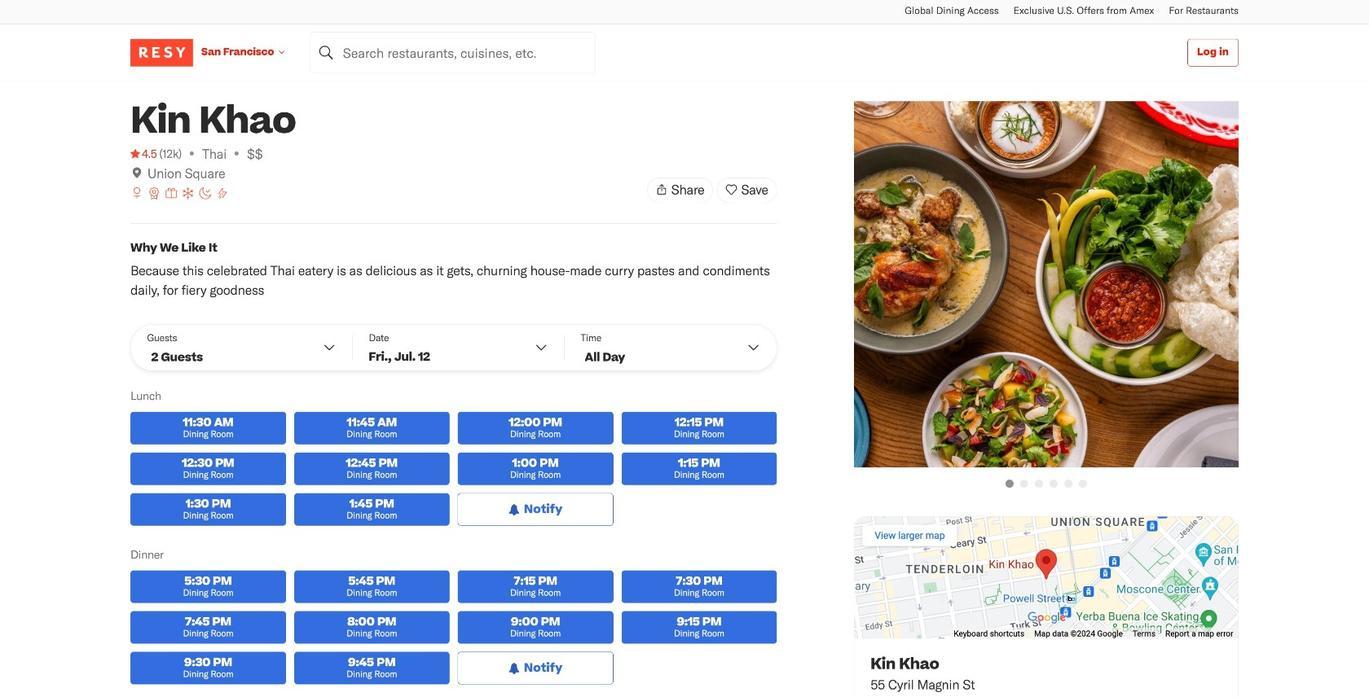 Task type: vqa. For each thing, say whether or not it's contained in the screenshot.
the 4.5 out of 5 stars image
yes



Task type: describe. For each thing, give the bounding box(es) containing it.
Search restaurants, cuisines, etc. text field
[[310, 32, 595, 73]]

4.5 out of 5 stars image
[[130, 146, 157, 162]]



Task type: locate. For each thing, give the bounding box(es) containing it.
None field
[[310, 32, 595, 73]]



